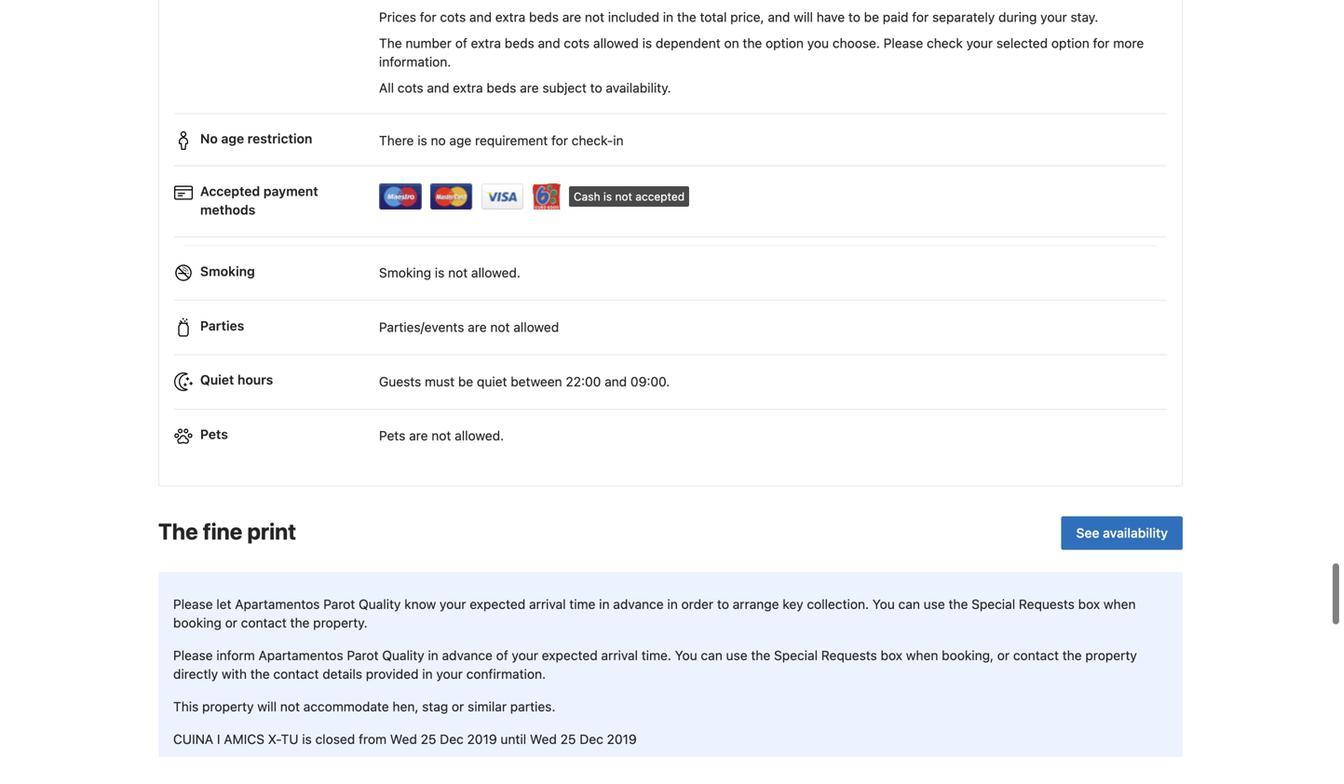 Task type: vqa. For each thing, say whether or not it's contained in the screenshot.


Task type: describe. For each thing, give the bounding box(es) containing it.
and right 22:00
[[605, 374, 627, 389]]

1 wed from the left
[[390, 732, 417, 747]]

0 vertical spatial be
[[864, 9, 879, 25]]

1 horizontal spatial cots
[[440, 9, 466, 25]]

not up tu at the left of page
[[280, 699, 300, 714]]

must
[[425, 374, 455, 389]]

hours
[[237, 372, 273, 388]]

pets are not allowed.
[[379, 428, 504, 444]]

parties.
[[510, 699, 556, 714]]

similar
[[468, 699, 507, 714]]

and inside the number of extra beds and cots allowed is dependent on the option you choose. please check your selected option for more information.
[[538, 36, 560, 51]]

the fine print
[[158, 518, 296, 545]]

this
[[173, 699, 199, 714]]

1 option from the left
[[766, 36, 804, 51]]

directly
[[173, 666, 218, 682]]

smoking for smoking
[[200, 264, 255, 279]]

stay.
[[1071, 9, 1099, 25]]

please inform apartamentos parot quality in advance of your expected arrival time. you can use the special requests box when booking, or contact the property directly with the contact details provided in your confirmation.
[[173, 648, 1137, 682]]

your up confirmation.
[[512, 648, 538, 663]]

paid
[[883, 9, 909, 25]]

you inside please inform apartamentos parot quality in advance of your expected arrival time. you can use the special requests box when booking, or contact the property directly with the contact details provided in your confirmation.
[[675, 648, 697, 663]]

choose.
[[833, 36, 880, 51]]

dependent
[[656, 36, 721, 51]]

extra for are
[[453, 80, 483, 96]]

booking
[[173, 615, 222, 631]]

advance inside please inform apartamentos parot quality in advance of your expected arrival time. you can use the special requests box when booking, or contact the property directly with the contact details provided in your confirmation.
[[442, 648, 493, 663]]

apartamentos for the
[[235, 597, 320, 612]]

1 2019 from the left
[[467, 732, 497, 747]]

are right the parties/events at the left top of page
[[468, 319, 487, 335]]

when inside please let apartamentos parot quality know your expected arrival time in advance in order to arrange key collection. you can use the special requests box when booking or contact the property.
[[1104, 597, 1136, 612]]

are left "subject"
[[520, 80, 539, 96]]

check-
[[572, 133, 613, 148]]

methods
[[200, 202, 255, 217]]

quiet
[[477, 374, 507, 389]]

restriction
[[248, 131, 312, 146]]

22:00
[[566, 374, 601, 389]]

prices
[[379, 9, 416, 25]]

included
[[608, 9, 660, 25]]

for left check- at the left of page
[[551, 133, 568, 148]]

during
[[999, 9, 1037, 25]]

your up stag
[[436, 666, 463, 682]]

cuina i amics x-tu is closed from wed 25 dec 2019 until wed 25 dec 2019
[[173, 732, 637, 747]]

more
[[1113, 36, 1144, 51]]

box inside please let apartamentos parot quality know your expected arrival time in advance in order to arrange key collection. you can use the special requests box when booking or contact the property.
[[1078, 597, 1100, 612]]

property inside please inform apartamentos parot quality in advance of your expected arrival time. you can use the special requests box when booking, or contact the property directly with the contact details provided in your confirmation.
[[1086, 648, 1137, 663]]

special inside please let apartamentos parot quality know your expected arrival time in advance in order to arrange key collection. you can use the special requests box when booking or contact the property.
[[972, 597, 1016, 612]]

expected inside please inform apartamentos parot quality in advance of your expected arrival time. you can use the special requests box when booking, or contact the property directly with the contact details provided in your confirmation.
[[542, 648, 598, 663]]

total
[[700, 9, 727, 25]]

the inside the number of extra beds and cots allowed is dependent on the option you choose. please check your selected option for more information.
[[743, 36, 762, 51]]

availability
[[1103, 525, 1168, 541]]

the for the fine print
[[158, 518, 198, 545]]

know
[[404, 597, 436, 612]]

or inside please inform apartamentos parot quality in advance of your expected arrival time. you can use the special requests box when booking, or contact the property directly with the contact details provided in your confirmation.
[[998, 648, 1010, 663]]

1 horizontal spatial will
[[794, 9, 813, 25]]

please for when
[[173, 597, 213, 612]]

09:00.
[[631, 374, 670, 389]]

time
[[569, 597, 596, 612]]

key
[[783, 597, 804, 612]]

0 horizontal spatial to
[[590, 80, 602, 96]]

visa image
[[482, 183, 524, 209]]

let
[[216, 597, 232, 612]]

or inside please let apartamentos parot quality know your expected arrival time in advance in order to arrange key collection. you can use the special requests box when booking or contact the property.
[[225, 615, 237, 631]]

have
[[817, 9, 845, 25]]

payment
[[263, 183, 318, 199]]

i
[[217, 732, 220, 747]]

cuina
[[173, 732, 213, 747]]

your left stay.
[[1041, 9, 1067, 25]]

arrival inside please let apartamentos parot quality know your expected arrival time in advance in order to arrange key collection. you can use the special requests box when booking or contact the property.
[[529, 597, 566, 612]]

selected
[[997, 36, 1048, 51]]

not for pets are not allowed.
[[432, 428, 451, 444]]

to inside please let apartamentos parot quality know your expected arrival time in advance in order to arrange key collection. you can use the special requests box when booking or contact the property.
[[717, 597, 729, 612]]

number
[[406, 36, 452, 51]]

parties/events are not allowed
[[379, 319, 559, 335]]

parties/events
[[379, 319, 464, 335]]

booking,
[[942, 648, 994, 663]]

with
[[222, 666, 247, 682]]

this property will not accommodate hen, stag or similar parties.
[[173, 699, 556, 714]]

on
[[724, 36, 739, 51]]

when inside please inform apartamentos parot quality in advance of your expected arrival time. you can use the special requests box when booking, or contact the property directly with the contact details provided in your confirmation.
[[906, 648, 938, 663]]

and right prices
[[469, 9, 492, 25]]

and down information.
[[427, 80, 449, 96]]

parot for provided
[[347, 648, 379, 663]]

quiet hours
[[200, 372, 273, 388]]

property.
[[313, 615, 368, 631]]

details
[[323, 666, 362, 682]]

your inside the number of extra beds and cots allowed is dependent on the option you choose. please check your selected option for more information.
[[967, 36, 993, 51]]

0 horizontal spatial age
[[221, 131, 244, 146]]

confirmation.
[[466, 666, 546, 682]]

is for cash is not accepted
[[604, 190, 612, 203]]

subject
[[543, 80, 587, 96]]

arrival inside please inform apartamentos parot quality in advance of your expected arrival time. you can use the special requests box when booking, or contact the property directly with the contact details provided in your confirmation.
[[601, 648, 638, 663]]

tu
[[281, 732, 299, 747]]

no
[[200, 131, 218, 146]]

provided
[[366, 666, 419, 682]]

time.
[[642, 648, 672, 663]]

quality for property.
[[359, 597, 401, 612]]

requests inside please let apartamentos parot quality know your expected arrival time in advance in order to arrange key collection. you can use the special requests box when booking or contact the property.
[[1019, 597, 1075, 612]]

2 25 from the left
[[561, 732, 576, 747]]

information.
[[379, 54, 451, 70]]

prices for cots and extra beds are not included in the total price, and will have to be paid for separately during your stay.
[[379, 9, 1099, 25]]

for up number
[[420, 9, 437, 25]]

x-
[[268, 732, 281, 747]]

please for directly
[[173, 648, 213, 663]]

not left included
[[585, 9, 605, 25]]

quiet
[[200, 372, 234, 388]]

amics
[[224, 732, 265, 747]]

separately
[[932, 9, 995, 25]]

and right price,
[[768, 9, 790, 25]]

inform
[[216, 648, 255, 663]]

are left included
[[562, 9, 581, 25]]

is for there is no age requirement for check-in
[[418, 133, 427, 148]]

accepted
[[200, 183, 260, 199]]

cash is not accepted
[[574, 190, 685, 203]]

order
[[681, 597, 714, 612]]



Task type: locate. For each thing, give the bounding box(es) containing it.
0 horizontal spatial wed
[[390, 732, 417, 747]]

cots right all
[[398, 80, 424, 96]]

accepted
[[636, 190, 685, 203]]

availability.
[[606, 80, 671, 96]]

see
[[1076, 525, 1100, 541]]

will up x-
[[257, 699, 277, 714]]

not up quiet
[[490, 319, 510, 335]]

cots inside the number of extra beds and cots allowed is dependent on the option you choose. please check your selected option for more information.
[[564, 36, 590, 51]]

0 vertical spatial will
[[794, 9, 813, 25]]

1 vertical spatial contact
[[1013, 648, 1059, 663]]

can inside please inform apartamentos parot quality in advance of your expected arrival time. you can use the special requests box when booking, or contact the property directly with the contact details provided in your confirmation.
[[701, 648, 723, 663]]

not down must
[[432, 428, 451, 444]]

allowed. down quiet
[[455, 428, 504, 444]]

the
[[379, 36, 402, 51], [158, 518, 198, 545]]

of
[[455, 36, 467, 51], [496, 648, 508, 663]]

can right collection.
[[899, 597, 920, 612]]

1 vertical spatial allowed.
[[455, 428, 504, 444]]

1 horizontal spatial can
[[899, 597, 920, 612]]

be right must
[[458, 374, 473, 389]]

allowed. up the parties/events are not allowed
[[471, 265, 521, 280]]

and up "subject"
[[538, 36, 560, 51]]

special up booking,
[[972, 597, 1016, 612]]

2 vertical spatial please
[[173, 648, 213, 663]]

1 horizontal spatial pets
[[379, 428, 406, 444]]

between
[[511, 374, 562, 389]]

1 horizontal spatial smoking
[[379, 265, 431, 280]]

parot up "details" on the left
[[347, 648, 379, 663]]

when down see availability button
[[1104, 597, 1136, 612]]

1 horizontal spatial age
[[449, 133, 472, 148]]

collection.
[[807, 597, 869, 612]]

box
[[1078, 597, 1100, 612], [881, 648, 903, 663]]

1 vertical spatial extra
[[471, 36, 501, 51]]

there is no age requirement for check-in
[[379, 133, 624, 148]]

2019 down please inform apartamentos parot quality in advance of your expected arrival time. you can use the special requests box when booking, or contact the property directly with the contact details provided in your confirmation.
[[607, 732, 637, 747]]

25 down stag
[[421, 732, 436, 747]]

to right "subject"
[[590, 80, 602, 96]]

1 vertical spatial apartamentos
[[259, 648, 343, 663]]

quality for provided
[[382, 648, 424, 663]]

is up the parties/events at the left top of page
[[435, 265, 445, 280]]

your right know
[[440, 597, 466, 612]]

special down key
[[774, 648, 818, 663]]

age right no
[[449, 133, 472, 148]]

1 horizontal spatial 25
[[561, 732, 576, 747]]

2 2019 from the left
[[607, 732, 637, 747]]

1 horizontal spatial or
[[452, 699, 464, 714]]

until
[[501, 732, 526, 747]]

are
[[562, 9, 581, 25], [520, 80, 539, 96], [468, 319, 487, 335], [409, 428, 428, 444]]

allowed. for smoking is not allowed.
[[471, 265, 521, 280]]

allowed down included
[[593, 36, 639, 51]]

the number of extra beds and cots allowed is dependent on the option you choose. please check your selected option for more information.
[[379, 36, 1144, 70]]

1 vertical spatial box
[[881, 648, 903, 663]]

not for parties/events are not allowed
[[490, 319, 510, 335]]

use inside please inform apartamentos parot quality in advance of your expected arrival time. you can use the special requests box when booking, or contact the property directly with the contact details provided in your confirmation.
[[726, 648, 748, 663]]

pets down guests on the left
[[379, 428, 406, 444]]

use inside please let apartamentos parot quality know your expected arrival time in advance in order to arrange key collection. you can use the special requests box when booking or contact the property.
[[924, 597, 945, 612]]

requests inside please inform apartamentos parot quality in advance of your expected arrival time. you can use the special requests box when booking, or contact the property directly with the contact details provided in your confirmation.
[[821, 648, 877, 663]]

pets for pets
[[200, 427, 228, 442]]

or
[[225, 615, 237, 631], [998, 648, 1010, 663], [452, 699, 464, 714]]

1 horizontal spatial expected
[[542, 648, 598, 663]]

expected up confirmation.
[[470, 597, 526, 612]]

1 horizontal spatial dec
[[580, 732, 603, 747]]

when left booking,
[[906, 648, 938, 663]]

use down arrange
[[726, 648, 748, 663]]

beds for and
[[505, 36, 534, 51]]

advance inside please let apartamentos parot quality know your expected arrival time in advance in order to arrange key collection. you can use the special requests box when booking or contact the property.
[[613, 597, 664, 612]]

0 vertical spatial of
[[455, 36, 467, 51]]

not for cash is not accepted
[[615, 190, 633, 203]]

dec
[[440, 732, 464, 747], [580, 732, 603, 747]]

0 vertical spatial apartamentos
[[235, 597, 320, 612]]

1 vertical spatial beds
[[505, 36, 534, 51]]

extra for and
[[471, 36, 501, 51]]

allowed up between
[[514, 319, 559, 335]]

1 horizontal spatial wed
[[530, 732, 557, 747]]

beds for are
[[487, 80, 516, 96]]

not for smoking is not allowed.
[[448, 265, 468, 280]]

or down let at left
[[225, 615, 237, 631]]

please up directly
[[173, 648, 213, 663]]

closed
[[315, 732, 355, 747]]

0 horizontal spatial when
[[906, 648, 938, 663]]

guests must be quiet between 22:00 and 09:00.
[[379, 374, 670, 389]]

contact left "details" on the left
[[273, 666, 319, 682]]

parot up property.
[[323, 597, 355, 612]]

accommodate
[[303, 699, 389, 714]]

of inside please inform apartamentos parot quality in advance of your expected arrival time. you can use the special requests box when booking, or contact the property directly with the contact details provided in your confirmation.
[[496, 648, 508, 663]]

0 horizontal spatial or
[[225, 615, 237, 631]]

25 right until
[[561, 732, 576, 747]]

apartamentos up "details" on the left
[[259, 648, 343, 663]]

expected down time
[[542, 648, 598, 663]]

beds
[[529, 9, 559, 25], [505, 36, 534, 51], [487, 80, 516, 96]]

or right stag
[[452, 699, 464, 714]]

0 horizontal spatial will
[[257, 699, 277, 714]]

1 horizontal spatial you
[[873, 597, 895, 612]]

apartamentos inside please let apartamentos parot quality know your expected arrival time in advance in order to arrange key collection. you can use the special requests box when booking or contact the property.
[[235, 597, 320, 612]]

the
[[677, 9, 697, 25], [743, 36, 762, 51], [949, 597, 968, 612], [290, 615, 310, 631], [751, 648, 771, 663], [1063, 648, 1082, 663], [250, 666, 270, 682]]

contact up 'inform'
[[241, 615, 287, 631]]

to
[[849, 9, 861, 25], [590, 80, 602, 96], [717, 597, 729, 612]]

1 horizontal spatial to
[[717, 597, 729, 612]]

smoking is not allowed.
[[379, 265, 521, 280]]

1 horizontal spatial 2019
[[607, 732, 637, 747]]

is
[[642, 36, 652, 51], [418, 133, 427, 148], [604, 190, 612, 203], [435, 265, 445, 280], [302, 732, 312, 747]]

is inside accepted payment methods and conditions element
[[604, 190, 612, 203]]

1 vertical spatial use
[[726, 648, 748, 663]]

advance up 'time.'
[[613, 597, 664, 612]]

is for smoking is not allowed.
[[435, 265, 445, 280]]

extra right number
[[471, 36, 501, 51]]

all cots and extra beds are subject to availability.
[[379, 80, 671, 96]]

0 vertical spatial parot
[[323, 597, 355, 612]]

requests
[[1019, 597, 1075, 612], [821, 648, 877, 663]]

1 vertical spatial can
[[701, 648, 723, 663]]

expected
[[470, 597, 526, 612], [542, 648, 598, 663]]

contact right booking,
[[1013, 648, 1059, 663]]

no
[[431, 133, 446, 148]]

of inside the number of extra beds and cots allowed is dependent on the option you choose. please check your selected option for more information.
[[455, 36, 467, 51]]

quality up provided
[[382, 648, 424, 663]]

the down prices
[[379, 36, 402, 51]]

1 vertical spatial will
[[257, 699, 277, 714]]

allowed inside the number of extra beds and cots allowed is dependent on the option you choose. please check your selected option for more information.
[[593, 36, 639, 51]]

1 vertical spatial when
[[906, 648, 938, 663]]

apartamentos inside please inform apartamentos parot quality in advance of your expected arrival time. you can use the special requests box when booking, or contact the property directly with the contact details provided in your confirmation.
[[259, 648, 343, 663]]

0 horizontal spatial 25
[[421, 732, 436, 747]]

0 horizontal spatial 2019
[[467, 732, 497, 747]]

0 vertical spatial the
[[379, 36, 402, 51]]

see availability button
[[1062, 517, 1183, 550]]

1 vertical spatial arrival
[[601, 648, 638, 663]]

your down separately
[[967, 36, 993, 51]]

contact for please inform apartamentos parot quality in advance of your expected arrival time. you can use the special requests box when booking, or contact the property directly with the contact details provided in your confirmation.
[[273, 666, 319, 682]]

quality inside please let apartamentos parot quality know your expected arrival time in advance in order to arrange key collection. you can use the special requests box when booking or contact the property.
[[359, 597, 401, 612]]

0 vertical spatial allowed
[[593, 36, 639, 51]]

contact for please let apartamentos parot quality know your expected arrival time in advance in order to arrange key collection. you can use the special requests box when booking or contact the property.
[[241, 615, 287, 631]]

0 vertical spatial box
[[1078, 597, 1100, 612]]

age right "no"
[[221, 131, 244, 146]]

price,
[[730, 9, 764, 25]]

1 horizontal spatial requests
[[1019, 597, 1075, 612]]

0 horizontal spatial can
[[701, 648, 723, 663]]

0 vertical spatial please
[[884, 36, 923, 51]]

0 horizontal spatial pets
[[200, 427, 228, 442]]

not up the parties/events are not allowed
[[448, 265, 468, 280]]

stag
[[422, 699, 448, 714]]

special inside please inform apartamentos parot quality in advance of your expected arrival time. you can use the special requests box when booking, or contact the property directly with the contact details provided in your confirmation.
[[774, 648, 818, 663]]

box left booking,
[[881, 648, 903, 663]]

cots up number
[[440, 9, 466, 25]]

0 vertical spatial or
[[225, 615, 237, 631]]

check
[[927, 36, 963, 51]]

for inside the number of extra beds and cots allowed is dependent on the option you choose. please check your selected option for more information.
[[1093, 36, 1110, 51]]

maestro image
[[379, 183, 422, 209]]

quality
[[359, 597, 401, 612], [382, 648, 424, 663]]

0 vertical spatial advance
[[613, 597, 664, 612]]

2 vertical spatial beds
[[487, 80, 516, 96]]

0 horizontal spatial be
[[458, 374, 473, 389]]

2 dec from the left
[[580, 732, 603, 747]]

please down paid
[[884, 36, 923, 51]]

age
[[221, 131, 244, 146], [449, 133, 472, 148]]

there
[[379, 133, 414, 148]]

0 vertical spatial arrival
[[529, 597, 566, 612]]

2 wed from the left
[[530, 732, 557, 747]]

wed
[[390, 732, 417, 747], [530, 732, 557, 747]]

parot inside please let apartamentos parot quality know your expected arrival time in advance in order to arrange key collection. you can use the special requests box when booking or contact the property.
[[323, 597, 355, 612]]

0 horizontal spatial dec
[[440, 732, 464, 747]]

advance
[[613, 597, 664, 612], [442, 648, 493, 663]]

2 vertical spatial cots
[[398, 80, 424, 96]]

be left paid
[[864, 9, 879, 25]]

wed right from
[[390, 732, 417, 747]]

beds inside the number of extra beds and cots allowed is dependent on the option you choose. please check your selected option for more information.
[[505, 36, 534, 51]]

1 vertical spatial of
[[496, 648, 508, 663]]

0 vertical spatial quality
[[359, 597, 401, 612]]

0 vertical spatial allowed.
[[471, 265, 521, 280]]

can down order
[[701, 648, 723, 663]]

1 horizontal spatial special
[[972, 597, 1016, 612]]

quality inside please inform apartamentos parot quality in advance of your expected arrival time. you can use the special requests box when booking, or contact the property directly with the contact details provided in your confirmation.
[[382, 648, 424, 663]]

are down guests on the left
[[409, 428, 428, 444]]

dec right until
[[580, 732, 603, 747]]

1 vertical spatial you
[[675, 648, 697, 663]]

pets down quiet
[[200, 427, 228, 442]]

for right paid
[[912, 9, 929, 25]]

2 vertical spatial or
[[452, 699, 464, 714]]

arrival left time
[[529, 597, 566, 612]]

pets for pets are not allowed.
[[379, 428, 406, 444]]

0 horizontal spatial special
[[774, 648, 818, 663]]

please inside please let apartamentos parot quality know your expected arrival time in advance in order to arrange key collection. you can use the special requests box when booking or contact the property.
[[173, 597, 213, 612]]

your inside please let apartamentos parot quality know your expected arrival time in advance in order to arrange key collection. you can use the special requests box when booking or contact the property.
[[440, 597, 466, 612]]

0 vertical spatial beds
[[529, 9, 559, 25]]

1 horizontal spatial allowed
[[593, 36, 639, 51]]

2 option from the left
[[1052, 36, 1090, 51]]

1 horizontal spatial box
[[1078, 597, 1100, 612]]

box inside please inform apartamentos parot quality in advance of your expected arrival time. you can use the special requests box when booking, or contact the property directly with the contact details provided in your confirmation.
[[881, 648, 903, 663]]

1 horizontal spatial the
[[379, 36, 402, 51]]

see availability
[[1076, 525, 1168, 541]]

use up booking,
[[924, 597, 945, 612]]

extra inside the number of extra beds and cots allowed is dependent on the option you choose. please check your selected option for more information.
[[471, 36, 501, 51]]

from
[[359, 732, 387, 747]]

1 vertical spatial parot
[[347, 648, 379, 663]]

option down stay.
[[1052, 36, 1090, 51]]

to right have
[[849, 9, 861, 25]]

1 horizontal spatial use
[[924, 597, 945, 612]]

mastercard image
[[430, 183, 473, 209]]

0 horizontal spatial smoking
[[200, 264, 255, 279]]

box down see
[[1078, 597, 1100, 612]]

0 vertical spatial property
[[1086, 648, 1137, 663]]

quality left know
[[359, 597, 401, 612]]

0 horizontal spatial property
[[202, 699, 254, 714]]

not inside accepted payment methods and conditions element
[[615, 190, 633, 203]]

1 horizontal spatial of
[[496, 648, 508, 663]]

special
[[972, 597, 1016, 612], [774, 648, 818, 663]]

please
[[884, 36, 923, 51], [173, 597, 213, 612], [173, 648, 213, 663]]

smoking for smoking is not allowed.
[[379, 265, 431, 280]]

1 horizontal spatial arrival
[[601, 648, 638, 663]]

1 horizontal spatial when
[[1104, 597, 1136, 612]]

2 vertical spatial contact
[[273, 666, 319, 682]]

or right booking,
[[998, 648, 1010, 663]]

1 vertical spatial requests
[[821, 648, 877, 663]]

you right 'time.'
[[675, 648, 697, 663]]

the for the number of extra beds and cots allowed is dependent on the option you choose. please check your selected option for more information.
[[379, 36, 402, 51]]

all
[[379, 80, 394, 96]]

0 vertical spatial cots
[[440, 9, 466, 25]]

25
[[421, 732, 436, 747], [561, 732, 576, 747]]

parot for property.
[[323, 597, 355, 612]]

is inside the number of extra beds and cots allowed is dependent on the option you choose. please check your selected option for more information.
[[642, 36, 652, 51]]

1 vertical spatial quality
[[382, 648, 424, 663]]

print
[[247, 518, 296, 545]]

extra
[[495, 9, 526, 25], [471, 36, 501, 51], [453, 80, 483, 96]]

2019 left until
[[467, 732, 497, 747]]

1 vertical spatial property
[[202, 699, 254, 714]]

arrival left 'time.'
[[601, 648, 638, 663]]

apartamentos right let at left
[[235, 597, 320, 612]]

parot
[[323, 597, 355, 612], [347, 648, 379, 663]]

red 6000 image
[[533, 183, 561, 209]]

allowed.
[[471, 265, 521, 280], [455, 428, 504, 444]]

0 horizontal spatial box
[[881, 648, 903, 663]]

is right the cash
[[604, 190, 612, 203]]

expected inside please let apartamentos parot quality know your expected arrival time in advance in order to arrange key collection. you can use the special requests box when booking or contact the property.
[[470, 597, 526, 612]]

the inside the number of extra beds and cots allowed is dependent on the option you choose. please check your selected option for more information.
[[379, 36, 402, 51]]

1 vertical spatial advance
[[442, 648, 493, 663]]

0 vertical spatial to
[[849, 9, 861, 25]]

hen,
[[393, 699, 419, 714]]

is down included
[[642, 36, 652, 51]]

allowed. for pets are not allowed.
[[455, 428, 504, 444]]

1 horizontal spatial advance
[[613, 597, 664, 612]]

extra up there is no age requirement for check-in
[[453, 80, 483, 96]]

please inside the number of extra beds and cots allowed is dependent on the option you choose. please check your selected option for more information.
[[884, 36, 923, 51]]

0 horizontal spatial option
[[766, 36, 804, 51]]

cots
[[440, 9, 466, 25], [564, 36, 590, 51], [398, 80, 424, 96]]

cots up "subject"
[[564, 36, 590, 51]]

1 vertical spatial allowed
[[514, 319, 559, 335]]

1 25 from the left
[[421, 732, 436, 747]]

0 horizontal spatial requests
[[821, 648, 877, 663]]

can inside please let apartamentos parot quality know your expected arrival time in advance in order to arrange key collection. you can use the special requests box when booking or contact the property.
[[899, 597, 920, 612]]

0 horizontal spatial allowed
[[514, 319, 559, 335]]

accepted payment methods and conditions element
[[174, 174, 1167, 216]]

1 horizontal spatial option
[[1052, 36, 1090, 51]]

for left more at the right top of page
[[1093, 36, 1110, 51]]

is right tu at the left of page
[[302, 732, 312, 747]]

you
[[873, 597, 895, 612], [675, 648, 697, 663]]

1 vertical spatial cots
[[564, 36, 590, 51]]

0 horizontal spatial you
[[675, 648, 697, 663]]

please up booking
[[173, 597, 213, 612]]

0 vertical spatial use
[[924, 597, 945, 612]]

apartamentos for details
[[259, 648, 343, 663]]

of right number
[[455, 36, 467, 51]]

smoking up parties
[[200, 264, 255, 279]]

2 horizontal spatial cots
[[564, 36, 590, 51]]

1 vertical spatial to
[[590, 80, 602, 96]]

will
[[794, 9, 813, 25], [257, 699, 277, 714]]

1 horizontal spatial be
[[864, 9, 879, 25]]

guests
[[379, 374, 421, 389]]

contact
[[241, 615, 287, 631], [1013, 648, 1059, 663], [273, 666, 319, 682]]

advance up confirmation.
[[442, 648, 493, 663]]

will left have
[[794, 9, 813, 25]]

0 vertical spatial expected
[[470, 597, 526, 612]]

0 horizontal spatial arrival
[[529, 597, 566, 612]]

0 horizontal spatial the
[[158, 518, 198, 545]]

please let apartamentos parot quality know your expected arrival time in advance in order to arrange key collection. you can use the special requests box when booking or contact the property.
[[173, 597, 1136, 631]]

option left you
[[766, 36, 804, 51]]

for
[[420, 9, 437, 25], [912, 9, 929, 25], [1093, 36, 1110, 51], [551, 133, 568, 148]]

extra up 'all cots and extra beds are subject to availability.'
[[495, 9, 526, 25]]

to right order
[[717, 597, 729, 612]]

arrival
[[529, 597, 566, 612], [601, 648, 638, 663]]

fine
[[203, 518, 243, 545]]

0 vertical spatial extra
[[495, 9, 526, 25]]

wed right until
[[530, 732, 557, 747]]

requirement
[[475, 133, 548, 148]]

not left accepted
[[615, 190, 633, 203]]

smoking up the parties/events at the left top of page
[[379, 265, 431, 280]]

parties
[[200, 318, 244, 333]]

arrange
[[733, 597, 779, 612]]

parot inside please inform apartamentos parot quality in advance of your expected arrival time. you can use the special requests box when booking, or contact the property directly with the contact details provided in your confirmation.
[[347, 648, 379, 663]]

0 horizontal spatial of
[[455, 36, 467, 51]]

please inside please inform apartamentos parot quality in advance of your expected arrival time. you can use the special requests box when booking, or contact the property directly with the contact details provided in your confirmation.
[[173, 648, 213, 663]]

the left fine
[[158, 518, 198, 545]]

0 vertical spatial you
[[873, 597, 895, 612]]

1 dec from the left
[[440, 732, 464, 747]]

1 vertical spatial expected
[[542, 648, 598, 663]]

0 horizontal spatial advance
[[442, 648, 493, 663]]

accepted payment methods
[[200, 183, 318, 217]]

you right collection.
[[873, 597, 895, 612]]

is left no
[[418, 133, 427, 148]]

cash
[[574, 190, 600, 203]]

you inside please let apartamentos parot quality know your expected arrival time in advance in order to arrange key collection. you can use the special requests box when booking or contact the property.
[[873, 597, 895, 612]]

you
[[807, 36, 829, 51]]

1 vertical spatial the
[[158, 518, 198, 545]]

dec down stag
[[440, 732, 464, 747]]

contact inside please let apartamentos parot quality know your expected arrival time in advance in order to arrange key collection. you can use the special requests box when booking or contact the property.
[[241, 615, 287, 631]]

of up confirmation.
[[496, 648, 508, 663]]

1 vertical spatial please
[[173, 597, 213, 612]]

no age restriction
[[200, 131, 312, 146]]



